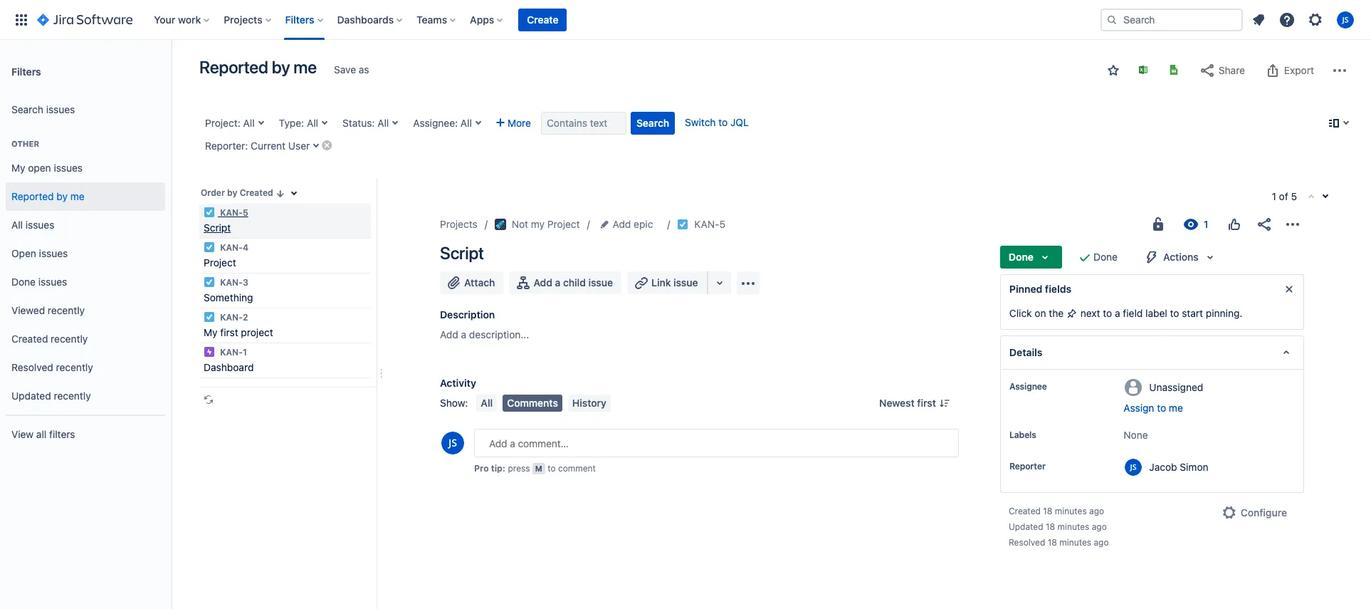 Task type: vqa. For each thing, say whether or not it's contained in the screenshot.


Task type: describe. For each thing, give the bounding box(es) containing it.
search issues link
[[6, 95, 165, 124]]

small image
[[275, 188, 286, 199]]

kan-4
[[218, 242, 249, 253]]

simon
[[1181, 461, 1209, 473]]

actions button
[[1135, 246, 1228, 269]]

all for assignee: all
[[461, 117, 472, 129]]

switch
[[685, 116, 716, 128]]

current
[[251, 140, 286, 152]]

your profile and settings image
[[1338, 11, 1355, 28]]

done image
[[1077, 249, 1094, 266]]

field
[[1124, 307, 1143, 319]]

viewed recently
[[11, 304, 85, 316]]

all for type: all
[[307, 117, 318, 129]]

reported inside other 'group'
[[11, 190, 54, 202]]

your work button
[[150, 8, 215, 31]]

labels
[[1010, 430, 1037, 440]]

0 vertical spatial 18
[[1044, 506, 1053, 516]]

to for jql
[[719, 116, 728, 128]]

done issues link
[[6, 268, 165, 296]]

3
[[243, 277, 248, 288]]

1 horizontal spatial 5
[[720, 218, 726, 230]]

my for my first project
[[204, 326, 218, 338]]

2 horizontal spatial a
[[1116, 307, 1121, 319]]

banner containing your work
[[0, 0, 1372, 40]]

my open issues
[[11, 161, 83, 174]]

not my project link
[[495, 216, 580, 233]]

viewed recently link
[[6, 296, 165, 325]]

a for description...
[[461, 328, 467, 340]]

dashboards
[[337, 13, 394, 25]]

comments
[[507, 397, 558, 409]]

task image for something
[[204, 276, 215, 288]]

your work
[[154, 13, 201, 25]]

search for search issues
[[11, 103, 43, 115]]

1 vertical spatial minutes
[[1058, 521, 1090, 532]]

reporter
[[1010, 461, 1046, 472]]

something
[[204, 291, 253, 303]]

reporter: current user
[[205, 140, 310, 152]]

1 horizontal spatial reported by me
[[199, 57, 317, 77]]

reporter:
[[205, 140, 248, 152]]

4
[[243, 242, 249, 253]]

reported by me inside the reported by me link
[[11, 190, 85, 202]]

vote options: no one has voted for this issue yet. image
[[1227, 216, 1244, 233]]

comment
[[558, 463, 596, 474]]

done issues
[[11, 275, 67, 287]]

project
[[241, 326, 273, 338]]

unassigned
[[1150, 381, 1204, 393]]

actions image
[[1285, 216, 1302, 233]]

project: all
[[205, 117, 255, 129]]

0 vertical spatial 1
[[1273, 190, 1277, 202]]

to right m
[[548, 463, 556, 474]]

to for me
[[1158, 402, 1167, 414]]

2 vertical spatial minutes
[[1060, 537, 1092, 548]]

kan- for dashboard
[[220, 347, 243, 358]]

all inside other 'group'
[[11, 218, 23, 231]]

attach
[[464, 276, 495, 288]]

all button
[[477, 395, 497, 412]]

me inside other 'group'
[[70, 190, 85, 202]]

open issues link
[[6, 239, 165, 268]]

appswitcher icon image
[[13, 11, 30, 28]]

link web pages and more image
[[711, 274, 728, 291]]

more button
[[491, 112, 537, 135]]

by for order by created link
[[227, 187, 238, 198]]

other
[[11, 139, 39, 148]]

tip:
[[491, 463, 506, 474]]

done inside done issues link
[[11, 275, 36, 287]]

save as button
[[327, 58, 377, 81]]

pinning.
[[1207, 307, 1243, 319]]

details element
[[1001, 336, 1305, 370]]

as
[[359, 63, 369, 76]]

on
[[1035, 307, 1047, 319]]

settings image
[[1308, 11, 1325, 28]]

task image for my first project
[[204, 311, 215, 323]]

1 vertical spatial 18
[[1046, 521, 1056, 532]]

newest first
[[880, 397, 937, 409]]

the
[[1049, 307, 1064, 319]]

next issue 'kan-4' ( type 'j' ) image
[[1321, 191, 1332, 202]]

resolved recently link
[[6, 353, 165, 382]]

search button
[[631, 112, 675, 135]]

next
[[1081, 307, 1101, 319]]

link
[[652, 276, 671, 288]]

resolved inside "link"
[[11, 361, 53, 373]]

0 horizontal spatial kan-5
[[218, 207, 248, 218]]

dashboards button
[[333, 8, 408, 31]]

configure link
[[1213, 501, 1296, 524]]

description
[[440, 308, 495, 321]]

other group
[[6, 124, 165, 415]]

hide message image
[[1281, 281, 1299, 298]]

create
[[527, 13, 559, 25]]

projects for projects dropdown button
[[224, 13, 263, 25]]

task image for project
[[204, 241, 215, 253]]

issue inside button
[[674, 276, 698, 288]]

search image
[[1107, 14, 1118, 25]]

project:
[[205, 117, 241, 129]]

1 vertical spatial task image
[[678, 219, 689, 230]]

to left start
[[1171, 307, 1180, 319]]

add a description...
[[440, 328, 530, 340]]

filters
[[49, 428, 75, 440]]

assign to me
[[1124, 402, 1184, 414]]

notifications image
[[1251, 11, 1268, 28]]

assign
[[1124, 402, 1155, 414]]

recently for updated recently
[[54, 389, 91, 401]]

1 vertical spatial ago
[[1093, 521, 1108, 532]]

2 horizontal spatial done
[[1094, 251, 1118, 263]]

all for project: all
[[243, 117, 255, 129]]

none
[[1124, 429, 1149, 441]]

assignee:
[[413, 117, 458, 129]]

first for my
[[220, 326, 238, 338]]

Search issues using keywords text field
[[541, 112, 627, 135]]

create button
[[519, 8, 567, 31]]

export button
[[1258, 59, 1322, 82]]

jacob simon
[[1150, 461, 1209, 473]]

start
[[1183, 307, 1204, 319]]

assign to me button
[[1124, 401, 1290, 415]]

2 horizontal spatial 5
[[1292, 190, 1298, 202]]

your
[[154, 13, 175, 25]]

viewed
[[11, 304, 45, 316]]

remove criteria image
[[321, 140, 333, 151]]

order by created link
[[199, 184, 288, 201]]

created for created recently
[[11, 332, 48, 344]]

newest first button
[[871, 395, 959, 412]]

0 vertical spatial created
[[240, 187, 273, 198]]

add a child issue
[[534, 276, 613, 288]]

profile image of jacob simon image
[[442, 432, 464, 454]]

kan-1
[[218, 347, 247, 358]]

search issues
[[11, 103, 75, 115]]

reporter pin to top. only you can see pinned fields. image
[[1049, 461, 1060, 472]]

1 of 5
[[1273, 190, 1298, 202]]

kan- for something
[[220, 277, 243, 288]]



Task type: locate. For each thing, give the bounding box(es) containing it.
projects link
[[440, 216, 478, 233]]

configure
[[1241, 506, 1288, 519]]

view all filters link
[[6, 420, 165, 449]]

kan- up my first project
[[220, 312, 243, 323]]

add for add a description...
[[440, 328, 459, 340]]

done inside 'done' dropdown button
[[1009, 251, 1034, 263]]

by inside order by created link
[[227, 187, 238, 198]]

1 vertical spatial created
[[11, 332, 48, 344]]

1 left of
[[1273, 190, 1277, 202]]

all issues
[[11, 218, 54, 231]]

add app image
[[740, 275, 757, 292]]

1 horizontal spatial my
[[204, 326, 218, 338]]

0 horizontal spatial updated
[[11, 389, 51, 401]]

0 vertical spatial project
[[548, 218, 580, 230]]

1 horizontal spatial by
[[227, 187, 238, 198]]

recently down resolved recently "link" at left
[[54, 389, 91, 401]]

5 up link web pages and more icon
[[720, 218, 726, 230]]

a left child
[[555, 276, 561, 288]]

epic
[[634, 218, 654, 230]]

2 horizontal spatial created
[[1009, 506, 1041, 516]]

epic image
[[204, 346, 215, 358]]

details
[[1010, 346, 1043, 358]]

next to a field label to start pinning.
[[1078, 307, 1243, 319]]

resolved inside created 18 minutes ago updated 18 minutes ago resolved 18 minutes ago
[[1009, 537, 1046, 548]]

menu bar containing all
[[474, 395, 614, 412]]

description...
[[469, 328, 530, 340]]

updated
[[11, 389, 51, 401], [1009, 521, 1044, 532]]

updated recently
[[11, 389, 91, 401]]

1 issue from the left
[[589, 276, 613, 288]]

add left child
[[534, 276, 553, 288]]

history button
[[568, 395, 611, 412]]

0 horizontal spatial done
[[11, 275, 36, 287]]

small image
[[1108, 65, 1120, 76]]

first for newest
[[918, 397, 937, 409]]

created recently
[[11, 332, 88, 344]]

attach button
[[440, 271, 504, 294]]

add for add epic
[[613, 218, 631, 230]]

5 right of
[[1292, 190, 1298, 202]]

add down description
[[440, 328, 459, 340]]

history
[[573, 397, 607, 409]]

2 vertical spatial me
[[1170, 402, 1184, 414]]

by down the "my open issues"
[[57, 190, 68, 202]]

1 horizontal spatial kan-5
[[695, 218, 726, 230]]

resolved recently
[[11, 361, 93, 373]]

project
[[548, 218, 580, 230], [204, 256, 236, 269]]

issue right child
[[589, 276, 613, 288]]

0 horizontal spatial script
[[204, 222, 231, 234]]

all right type:
[[307, 117, 318, 129]]

task image left 'kan-2' in the left bottom of the page
[[204, 311, 215, 323]]

0 horizontal spatial 5
[[243, 207, 248, 218]]

filters button
[[281, 8, 329, 31]]

me
[[294, 57, 317, 77], [70, 190, 85, 202], [1170, 402, 1184, 414]]

1 vertical spatial first
[[918, 397, 937, 409]]

0 vertical spatial task image
[[204, 241, 215, 253]]

task image
[[204, 241, 215, 253], [204, 276, 215, 288]]

jira software image
[[37, 11, 133, 28], [37, 11, 133, 28]]

1 vertical spatial me
[[70, 190, 85, 202]]

recently inside the updated recently link
[[54, 389, 91, 401]]

1 horizontal spatial a
[[555, 276, 561, 288]]

all right status:
[[378, 117, 389, 129]]

kan-2
[[218, 312, 248, 323]]

projects inside dropdown button
[[224, 13, 263, 25]]

reported down projects dropdown button
[[199, 57, 268, 77]]

1 vertical spatial 1
[[243, 347, 247, 358]]

kan- for project
[[220, 242, 243, 253]]

to inside button
[[1158, 402, 1167, 414]]

kan- for my first project
[[220, 312, 243, 323]]

0 vertical spatial resolved
[[11, 361, 53, 373]]

done up 'pinned'
[[1009, 251, 1034, 263]]

kan-5 down order by created
[[218, 207, 248, 218]]

a down description
[[461, 328, 467, 340]]

not my project image
[[495, 219, 506, 230]]

recently down created recently link on the bottom of the page
[[56, 361, 93, 373]]

task image left kan-5 link
[[678, 219, 689, 230]]

1 vertical spatial updated
[[1009, 521, 1044, 532]]

newest
[[880, 397, 915, 409]]

script down projects link
[[440, 243, 484, 263]]

my
[[11, 161, 25, 174], [204, 326, 218, 338]]

reported up 'all issues'
[[11, 190, 54, 202]]

to
[[719, 116, 728, 128], [1104, 307, 1113, 319], [1171, 307, 1180, 319], [1158, 402, 1167, 414], [548, 463, 556, 474]]

reported by me
[[199, 57, 317, 77], [11, 190, 85, 202]]

1 horizontal spatial done
[[1009, 251, 1034, 263]]

add a child issue button
[[510, 271, 622, 294]]

filters up "search issues"
[[11, 65, 41, 77]]

help image
[[1279, 11, 1296, 28]]

task image
[[204, 207, 215, 218], [678, 219, 689, 230], [204, 311, 215, 323]]

created inside created 18 minutes ago updated 18 minutes ago resolved 18 minutes ago
[[1009, 506, 1041, 516]]

add epic
[[613, 218, 654, 230]]

created down viewed
[[11, 332, 48, 344]]

open in microsoft excel image
[[1138, 64, 1150, 76]]

my up epic image
[[204, 326, 218, 338]]

0 horizontal spatial reported
[[11, 190, 54, 202]]

me inside button
[[1170, 402, 1184, 414]]

1 down my first project
[[243, 347, 247, 358]]

sidebar navigation image
[[155, 57, 187, 85]]

updated recently link
[[6, 382, 165, 410]]

search up other
[[11, 103, 43, 115]]

recently for created recently
[[51, 332, 88, 344]]

0 vertical spatial reported by me
[[199, 57, 317, 77]]

0 horizontal spatial created
[[11, 332, 48, 344]]

not
[[512, 218, 529, 230]]

search left switch
[[637, 117, 670, 129]]

search inside button
[[637, 117, 670, 129]]

1 horizontal spatial filters
[[285, 13, 315, 25]]

issue right link
[[674, 276, 698, 288]]

Search field
[[1101, 8, 1244, 31]]

kan-5 up link web pages and more icon
[[695, 218, 726, 230]]

order
[[201, 187, 225, 198]]

0 horizontal spatial filters
[[11, 65, 41, 77]]

2 issue from the left
[[674, 276, 698, 288]]

0 vertical spatial projects
[[224, 13, 263, 25]]

my first project
[[204, 326, 273, 338]]

issue inside button
[[589, 276, 613, 288]]

me left save
[[294, 57, 317, 77]]

kan- up the dashboard
[[220, 347, 243, 358]]

projects
[[224, 13, 263, 25], [440, 218, 478, 230]]

0 vertical spatial minutes
[[1056, 506, 1087, 516]]

created left small icon
[[240, 187, 273, 198]]

1 horizontal spatial resolved
[[1009, 537, 1046, 548]]

all inside button
[[481, 397, 493, 409]]

copy link to issue image
[[723, 218, 734, 229]]

0 horizontal spatial first
[[220, 326, 238, 338]]

me down unassigned
[[1170, 402, 1184, 414]]

by right order
[[227, 187, 238, 198]]

1 vertical spatial add
[[534, 276, 553, 288]]

0 horizontal spatial me
[[70, 190, 85, 202]]

updated down resolved recently
[[11, 389, 51, 401]]

open in google sheets image
[[1169, 64, 1180, 76]]

recently inside created recently link
[[51, 332, 88, 344]]

1 horizontal spatial me
[[294, 57, 317, 77]]

add inside add a child issue button
[[534, 276, 553, 288]]

fields
[[1046, 283, 1072, 295]]

1 horizontal spatial search
[[637, 117, 670, 129]]

share image
[[1257, 216, 1274, 233]]

my inside "link"
[[11, 161, 25, 174]]

primary element
[[9, 0, 1101, 40]]

issues for search issues
[[46, 103, 75, 115]]

add epic button
[[597, 216, 658, 233]]

done button
[[1001, 246, 1063, 269]]

task image for script
[[204, 207, 215, 218]]

issues up viewed recently
[[38, 275, 67, 287]]

issues inside the all issues link
[[26, 218, 54, 231]]

issues up the "my open issues"
[[46, 103, 75, 115]]

recently for viewed recently
[[48, 304, 85, 316]]

export
[[1285, 64, 1315, 76]]

child
[[563, 276, 586, 288]]

done
[[1009, 251, 1034, 263], [1094, 251, 1118, 263], [11, 275, 36, 287]]

me down my open issues "link" at left
[[70, 190, 85, 202]]

to for a
[[1104, 307, 1113, 319]]

issues inside my open issues "link"
[[54, 161, 83, 174]]

0 horizontal spatial reported by me
[[11, 190, 85, 202]]

0 vertical spatial filters
[[285, 13, 315, 25]]

not available - this is the first issue image
[[1306, 192, 1318, 203]]

issues for open issues
[[39, 247, 68, 259]]

issues inside search issues link
[[46, 103, 75, 115]]

recently inside viewed recently link
[[48, 304, 85, 316]]

press
[[508, 463, 530, 474]]

project down kan-4
[[204, 256, 236, 269]]

projects right "work" at the top
[[224, 13, 263, 25]]

issue
[[589, 276, 613, 288], [674, 276, 698, 288]]

to left jql
[[719, 116, 728, 128]]

add for add a child issue
[[534, 276, 553, 288]]

task image left kan-3
[[204, 276, 215, 288]]

recently for resolved recently
[[56, 361, 93, 373]]

script
[[204, 222, 231, 234], [440, 243, 484, 263]]

1 horizontal spatial issue
[[674, 276, 698, 288]]

work
[[178, 13, 201, 25]]

a inside button
[[555, 276, 561, 288]]

first inside "button"
[[918, 397, 937, 409]]

all up open at the top left
[[11, 218, 23, 231]]

view
[[11, 428, 34, 440]]

open issues
[[11, 247, 68, 259]]

1 vertical spatial my
[[204, 326, 218, 338]]

reported by me down the "my open issues"
[[11, 190, 85, 202]]

Add a comment… field
[[474, 429, 959, 457]]

0 vertical spatial updated
[[11, 389, 51, 401]]

kan- left the copy link to issue icon
[[695, 218, 720, 230]]

0 vertical spatial search
[[11, 103, 43, 115]]

0 vertical spatial my
[[11, 161, 25, 174]]

1 horizontal spatial project
[[548, 218, 580, 230]]

done down open at the top left
[[11, 275, 36, 287]]

all right show:
[[481, 397, 493, 409]]

2 horizontal spatial add
[[613, 218, 631, 230]]

teams button
[[413, 8, 462, 31]]

updated inside created 18 minutes ago updated 18 minutes ago resolved 18 minutes ago
[[1009, 521, 1044, 532]]

5 down order by created link
[[243, 207, 248, 218]]

issues for done issues
[[38, 275, 67, 287]]

1 vertical spatial reported
[[11, 190, 54, 202]]

type:
[[279, 117, 304, 129]]

by down filters popup button
[[272, 57, 290, 77]]

first left newest first 'icon'
[[918, 397, 937, 409]]

created inside other 'group'
[[11, 332, 48, 344]]

1 vertical spatial resolved
[[1009, 537, 1046, 548]]

0 horizontal spatial project
[[204, 256, 236, 269]]

1 horizontal spatial created
[[240, 187, 273, 198]]

2 vertical spatial ago
[[1094, 537, 1109, 548]]

status: all
[[343, 117, 389, 129]]

show:
[[440, 397, 468, 409]]

0 horizontal spatial search
[[11, 103, 43, 115]]

menu bar
[[474, 395, 614, 412]]

0 vertical spatial reported
[[199, 57, 268, 77]]

1 vertical spatial search
[[637, 117, 670, 129]]

1 horizontal spatial first
[[918, 397, 937, 409]]

kan- up something at the top of the page
[[220, 277, 243, 288]]

2 vertical spatial 18
[[1048, 537, 1058, 548]]

0 horizontal spatial add
[[440, 328, 459, 340]]

projects left not my project icon
[[440, 218, 478, 230]]

issues up open issues
[[26, 218, 54, 231]]

add inside add epic "dropdown button"
[[613, 218, 631, 230]]

0 horizontal spatial projects
[[224, 13, 263, 25]]

0 vertical spatial ago
[[1090, 506, 1105, 516]]

2 vertical spatial created
[[1009, 506, 1041, 516]]

not my project
[[512, 218, 580, 230]]

newest first image
[[939, 397, 951, 409]]

no restrictions image
[[1150, 216, 1167, 233]]

share link
[[1192, 59, 1253, 82]]

filters right projects dropdown button
[[285, 13, 315, 25]]

issues for all issues
[[26, 218, 54, 231]]

my for my open issues
[[11, 161, 25, 174]]

projects for projects link
[[440, 218, 478, 230]]

2 horizontal spatial by
[[272, 57, 290, 77]]

view all filters
[[11, 428, 75, 440]]

1 horizontal spatial projects
[[440, 218, 478, 230]]

by inside the reported by me link
[[57, 190, 68, 202]]

1 vertical spatial reported by me
[[11, 190, 85, 202]]

a for child
[[555, 276, 561, 288]]

issues right open
[[54, 161, 83, 174]]

0 horizontal spatial 1
[[243, 347, 247, 358]]

1 vertical spatial a
[[1116, 307, 1121, 319]]

first down 'kan-2' in the left bottom of the page
[[220, 326, 238, 338]]

issues right open at the top left
[[39, 247, 68, 259]]

recently inside resolved recently "link"
[[56, 361, 93, 373]]

banner
[[0, 0, 1372, 40]]

kan-
[[220, 207, 243, 218], [695, 218, 720, 230], [220, 242, 243, 253], [220, 277, 243, 288], [220, 312, 243, 323], [220, 347, 243, 358]]

2 horizontal spatial me
[[1170, 402, 1184, 414]]

0 vertical spatial script
[[204, 222, 231, 234]]

kan-3
[[218, 277, 248, 288]]

2 vertical spatial add
[[440, 328, 459, 340]]

5
[[1292, 190, 1298, 202], [243, 207, 248, 218], [720, 218, 726, 230]]

1 vertical spatial script
[[440, 243, 484, 263]]

2 task image from the top
[[204, 276, 215, 288]]

my
[[531, 218, 545, 230]]

1 vertical spatial project
[[204, 256, 236, 269]]

1 horizontal spatial add
[[534, 276, 553, 288]]

assignee pin to top. only you can see pinned fields. image
[[1051, 381, 1062, 392]]

1 vertical spatial filters
[[11, 65, 41, 77]]

my left open
[[11, 161, 25, 174]]

assignee
[[1010, 381, 1048, 392]]

created for created 18 minutes ago updated 18 minutes ago resolved 18 minutes ago
[[1009, 506, 1041, 516]]

0 vertical spatial task image
[[204, 207, 215, 218]]

0 horizontal spatial by
[[57, 190, 68, 202]]

recently down viewed recently link
[[51, 332, 88, 344]]

created down reporter
[[1009, 506, 1041, 516]]

apps
[[470, 13, 495, 25]]

all up reporter: current user
[[243, 117, 255, 129]]

0 horizontal spatial issue
[[589, 276, 613, 288]]

pro tip: press m to comment
[[474, 463, 596, 474]]

add left epic
[[613, 218, 631, 230]]

click
[[1010, 307, 1033, 319]]

1 horizontal spatial 1
[[1273, 190, 1277, 202]]

a left "field"
[[1116, 307, 1121, 319]]

kan- up kan-3
[[220, 242, 243, 253]]

2 vertical spatial a
[[461, 328, 467, 340]]

of
[[1280, 190, 1289, 202]]

teams
[[417, 13, 447, 25]]

issues inside done issues link
[[38, 275, 67, 287]]

18
[[1044, 506, 1053, 516], [1046, 521, 1056, 532], [1048, 537, 1058, 548]]

actions
[[1164, 251, 1199, 263]]

switch to jql
[[685, 116, 749, 128]]

0 vertical spatial a
[[555, 276, 561, 288]]

done up next
[[1094, 251, 1118, 263]]

project right the my
[[548, 218, 580, 230]]

search for search
[[637, 117, 670, 129]]

0 vertical spatial first
[[220, 326, 238, 338]]

1 horizontal spatial updated
[[1009, 521, 1044, 532]]

0 vertical spatial add
[[613, 218, 631, 230]]

open
[[11, 247, 36, 259]]

reported by me down projects dropdown button
[[199, 57, 317, 77]]

0 horizontal spatial resolved
[[11, 361, 53, 373]]

apps button
[[466, 8, 509, 31]]

all for status: all
[[378, 117, 389, 129]]

pinned
[[1010, 283, 1043, 295]]

updated inside other 'group'
[[11, 389, 51, 401]]

1 task image from the top
[[204, 241, 215, 253]]

filters inside popup button
[[285, 13, 315, 25]]

save
[[334, 63, 356, 76]]

script up kan-4
[[204, 222, 231, 234]]

0 horizontal spatial my
[[11, 161, 25, 174]]

1 vertical spatial projects
[[440, 218, 478, 230]]

my open issues link
[[6, 154, 165, 182]]

task image left kan-4
[[204, 241, 215, 253]]

all
[[36, 428, 47, 440]]

kan- for script
[[220, 207, 243, 218]]

2 vertical spatial task image
[[204, 311, 215, 323]]

to right the assign
[[1158, 402, 1167, 414]]

1 horizontal spatial reported
[[199, 57, 268, 77]]

recently up created recently
[[48, 304, 85, 316]]

0 vertical spatial me
[[294, 57, 317, 77]]

comments button
[[503, 395, 563, 412]]

issues inside open issues "link"
[[39, 247, 68, 259]]

1 vertical spatial task image
[[204, 276, 215, 288]]

all
[[243, 117, 255, 129], [307, 117, 318, 129], [378, 117, 389, 129], [461, 117, 472, 129], [11, 218, 23, 231], [481, 397, 493, 409]]

updated down reporter
[[1009, 521, 1044, 532]]

0 horizontal spatial a
[[461, 328, 467, 340]]

by for the reported by me link
[[57, 190, 68, 202]]

created recently link
[[6, 325, 165, 353]]

reported by me link
[[6, 182, 165, 211]]

status:
[[343, 117, 375, 129]]

label
[[1146, 307, 1168, 319]]

kan- down order by created
[[220, 207, 243, 218]]

kan-5 link
[[695, 216, 726, 233]]

to right next
[[1104, 307, 1113, 319]]

1 horizontal spatial script
[[440, 243, 484, 263]]

task image down order
[[204, 207, 215, 218]]

all right assignee:
[[461, 117, 472, 129]]



